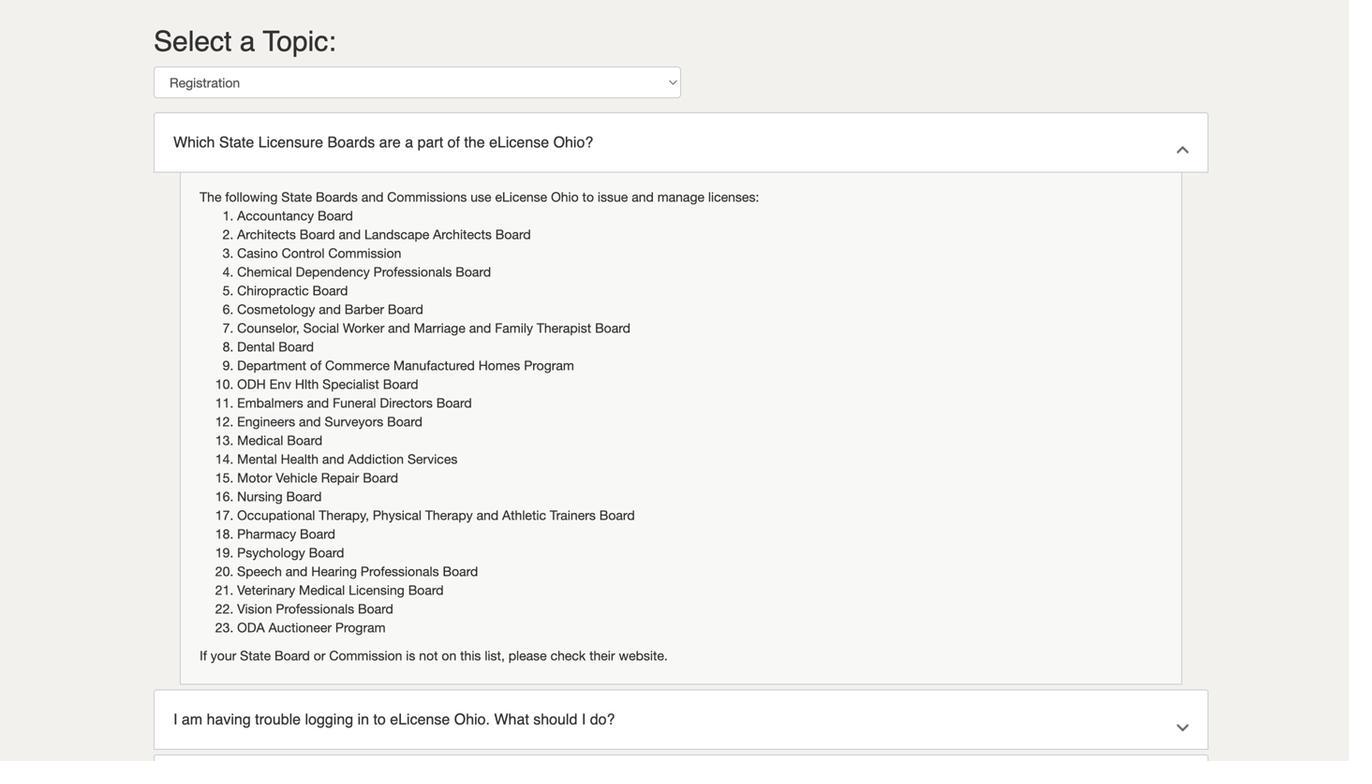 Task type: vqa. For each thing, say whether or not it's contained in the screenshot.
Business to the left
no



Task type: locate. For each thing, give the bounding box(es) containing it.
0 vertical spatial of
[[447, 134, 460, 151]]

program
[[524, 358, 574, 373], [335, 620, 386, 636]]

dental
[[237, 339, 275, 355]]

homes
[[479, 358, 520, 373]]

1 vertical spatial of
[[310, 358, 322, 373]]

of
[[447, 134, 460, 151], [310, 358, 322, 373]]

chemical
[[237, 264, 292, 280]]

boards
[[327, 134, 375, 151], [316, 189, 358, 205]]

a right the are
[[405, 134, 413, 151]]

0 vertical spatial medical
[[237, 433, 283, 448]]

elicense
[[489, 134, 549, 151], [495, 189, 547, 205], [390, 711, 450, 728]]

veterinary
[[237, 583, 295, 598]]

elicense left ohio.
[[390, 711, 450, 728]]

worker
[[343, 320, 384, 336]]

1 horizontal spatial medical
[[299, 583, 345, 598]]

1 horizontal spatial architects
[[433, 227, 492, 242]]

1 vertical spatial a
[[405, 134, 413, 151]]

0 horizontal spatial i
[[173, 711, 178, 728]]

1 vertical spatial state
[[281, 189, 312, 205]]

surveyors
[[325, 414, 383, 430]]

medical down hearing
[[299, 583, 345, 598]]

licensure
[[258, 134, 323, 151]]

commission
[[328, 245, 401, 261], [329, 648, 402, 664]]

to
[[582, 189, 594, 205], [373, 711, 386, 728]]

trouble
[[255, 711, 301, 728]]

logging
[[305, 711, 353, 728]]

state inside the following state boards and commissions use elicense ohio to issue and manage licenses: accountancy board architects board and landscape architects board casino control commission chemical dependency professionals board chiropractic board cosmetology and barber board counselor, social worker and marriage and family therapist board dental board department of commerce manufactured homes program odh env hlth specialist board embalmers and funeral directors board engineers and surveyors board medical board mental health and addiction services motor vehicle repair board nursing board occupational therapy, physical therapy and athletic trainers board pharmacy board psychology board speech and hearing professionals board veterinary medical licensing board vision professionals board oda auctioneer program
[[281, 189, 312, 205]]

boards left the are
[[327, 134, 375, 151]]

architects
[[237, 227, 296, 242], [433, 227, 492, 242]]

ohio.
[[454, 711, 490, 728]]

boards for are
[[327, 134, 375, 151]]

trainers
[[550, 508, 596, 523]]

0 horizontal spatial of
[[310, 358, 322, 373]]

occupational
[[237, 508, 315, 523]]

am
[[182, 711, 202, 728]]

which
[[173, 134, 215, 151]]

architects up casino
[[237, 227, 296, 242]]

hearing
[[311, 564, 357, 579]]

architects down use
[[433, 227, 492, 242]]

state right which
[[219, 134, 254, 151]]

0 vertical spatial a
[[240, 25, 255, 58]]

website.
[[619, 648, 668, 664]]

of inside the following state boards and commissions use elicense ohio to issue and manage licenses: accountancy board architects board and landscape architects board casino control commission chemical dependency professionals board chiropractic board cosmetology and barber board counselor, social worker and marriage and family therapist board dental board department of commerce manufactured homes program odh env hlth specialist board embalmers and funeral directors board engineers and surveyors board medical board mental health and addiction services motor vehicle repair board nursing board occupational therapy, physical therapy and athletic trainers board pharmacy board psychology board speech and hearing professionals board veterinary medical licensing board vision professionals board oda auctioneer program
[[310, 358, 322, 373]]

1 vertical spatial commission
[[329, 648, 402, 664]]

licenses:
[[708, 189, 759, 205]]

a
[[240, 25, 255, 58], [405, 134, 413, 151]]

of left the
[[447, 134, 460, 151]]

of up hlth
[[310, 358, 322, 373]]

elicense right use
[[495, 189, 547, 205]]

department
[[237, 358, 306, 373]]

select
[[154, 25, 232, 58]]

1 vertical spatial program
[[335, 620, 386, 636]]

the following state boards and commissions use elicense ohio to issue and manage licenses: accountancy board architects board and landscape architects board casino control commission chemical dependency professionals board chiropractic board cosmetology and barber board counselor, social worker and marriage and family therapist board dental board department of commerce manufactured homes program odh env hlth specialist board embalmers and funeral directors board engineers and surveyors board medical board mental health and addiction services motor vehicle repair board nursing board occupational therapy, physical therapy and athletic trainers board pharmacy board psychology board speech and hearing professionals board veterinary medical licensing board vision professionals board oda auctioneer program
[[200, 189, 759, 636]]

repair
[[321, 470, 359, 486]]

if
[[200, 648, 207, 664]]

pharmacy
[[237, 526, 296, 542]]

state up accountancy
[[281, 189, 312, 205]]

0 horizontal spatial a
[[240, 25, 255, 58]]

professionals down landscape
[[374, 264, 452, 280]]

if your state board or commission is not on this list, please check their website.
[[200, 648, 668, 664]]

program down licensing
[[335, 620, 386, 636]]

i am having trouble logging in to elicense ohio. what should i do?
[[173, 711, 615, 728]]

elicense for ohio.
[[390, 711, 450, 728]]

their
[[589, 648, 615, 664]]

vision
[[237, 601, 272, 617]]

to right in
[[373, 711, 386, 728]]

1 horizontal spatial i
[[582, 711, 586, 728]]

0 vertical spatial to
[[582, 189, 594, 205]]

this
[[460, 648, 481, 664]]

manage
[[657, 189, 705, 205]]

a left topic:
[[240, 25, 255, 58]]

1 vertical spatial elicense
[[495, 189, 547, 205]]

engineers
[[237, 414, 295, 430]]

vehicle
[[276, 470, 317, 486]]

professionals up licensing
[[361, 564, 439, 579]]

0 horizontal spatial program
[[335, 620, 386, 636]]

barber
[[345, 302, 384, 317]]

boards up control
[[316, 189, 358, 205]]

0 horizontal spatial architects
[[237, 227, 296, 242]]

to right ohio
[[582, 189, 594, 205]]

elicense inside the following state boards and commissions use elicense ohio to issue and manage licenses: accountancy board architects board and landscape architects board casino control commission chemical dependency professionals board chiropractic board cosmetology and barber board counselor, social worker and marriage and family therapist board dental board department of commerce manufactured homes program odh env hlth specialist board embalmers and funeral directors board engineers and surveyors board medical board mental health and addiction services motor vehicle repair board nursing board occupational therapy, physical therapy and athletic trainers board pharmacy board psychology board speech and hearing professionals board veterinary medical licensing board vision professionals board oda auctioneer program
[[495, 189, 547, 205]]

is
[[406, 648, 415, 664]]

to inside the following state boards and commissions use elicense ohio to issue and manage licenses: accountancy board architects board and landscape architects board casino control commission chemical dependency professionals board chiropractic board cosmetology and barber board counselor, social worker and marriage and family therapist board dental board department of commerce manufactured homes program odh env hlth specialist board embalmers and funeral directors board engineers and surveyors board medical board mental health and addiction services motor vehicle repair board nursing board occupational therapy, physical therapy and athletic trainers board pharmacy board psychology board speech and hearing professionals board veterinary medical licensing board vision professionals board oda auctioneer program
[[582, 189, 594, 205]]

list,
[[485, 648, 505, 664]]

2 vertical spatial elicense
[[390, 711, 450, 728]]

0 vertical spatial commission
[[328, 245, 401, 261]]

boards inside the following state boards and commissions use elicense ohio to issue and manage licenses: accountancy board architects board and landscape architects board casino control commission chemical dependency professionals board chiropractic board cosmetology and barber board counselor, social worker and marriage and family therapist board dental board department of commerce manufactured homes program odh env hlth specialist board embalmers and funeral directors board engineers and surveyors board medical board mental health and addiction services motor vehicle repair board nursing board occupational therapy, physical therapy and athletic trainers board pharmacy board psychology board speech and hearing professionals board veterinary medical licensing board vision professionals board oda auctioneer program
[[316, 189, 358, 205]]

physical
[[373, 508, 422, 523]]

medical
[[237, 433, 283, 448], [299, 583, 345, 598]]

i left the am
[[173, 711, 178, 728]]

2 vertical spatial state
[[240, 648, 271, 664]]

state
[[219, 134, 254, 151], [281, 189, 312, 205], [240, 648, 271, 664]]

please
[[509, 648, 547, 664]]

1 horizontal spatial to
[[582, 189, 594, 205]]

should
[[533, 711, 578, 728]]

commission left is
[[329, 648, 402, 664]]

2 vertical spatial professionals
[[276, 601, 354, 617]]

which state licensure boards are a part of the elicense ohio?
[[173, 134, 593, 151]]

1 horizontal spatial of
[[447, 134, 460, 151]]

i
[[173, 711, 178, 728], [582, 711, 586, 728]]

commission up dependency
[[328, 245, 401, 261]]

funeral
[[333, 395, 376, 411]]

boards for and
[[316, 189, 358, 205]]

1 i from the left
[[173, 711, 178, 728]]

i left "do?"
[[582, 711, 586, 728]]

state down oda
[[240, 648, 271, 664]]

check
[[551, 648, 586, 664]]

1 vertical spatial boards
[[316, 189, 358, 205]]

speech
[[237, 564, 282, 579]]

medical up mental
[[237, 433, 283, 448]]

embalmers
[[237, 395, 303, 411]]

0 horizontal spatial medical
[[237, 433, 283, 448]]

0 vertical spatial program
[[524, 358, 574, 373]]

0 horizontal spatial to
[[373, 711, 386, 728]]

ohio
[[551, 189, 579, 205]]

1 vertical spatial to
[[373, 711, 386, 728]]

professionals
[[374, 264, 452, 280], [361, 564, 439, 579], [276, 601, 354, 617]]

and
[[361, 189, 384, 205], [632, 189, 654, 205], [339, 227, 361, 242], [319, 302, 341, 317], [388, 320, 410, 336], [469, 320, 491, 336], [307, 395, 329, 411], [299, 414, 321, 430], [322, 452, 344, 467], [477, 508, 499, 523], [286, 564, 308, 579]]

elicense right the
[[489, 134, 549, 151]]

professionals up auctioneer
[[276, 601, 354, 617]]

board
[[318, 208, 353, 223], [300, 227, 335, 242], [495, 227, 531, 242], [456, 264, 491, 280], [313, 283, 348, 298], [388, 302, 423, 317], [595, 320, 631, 336], [279, 339, 314, 355], [383, 377, 418, 392], [436, 395, 472, 411], [387, 414, 423, 430], [287, 433, 322, 448], [363, 470, 398, 486], [286, 489, 322, 504], [599, 508, 635, 523], [300, 526, 335, 542], [309, 545, 344, 561], [443, 564, 478, 579], [408, 583, 444, 598], [358, 601, 393, 617], [275, 648, 310, 664]]

hlth
[[295, 377, 319, 392]]

0 vertical spatial boards
[[327, 134, 375, 151]]

auctioneer
[[269, 620, 332, 636]]

chiropractic
[[237, 283, 309, 298]]

not
[[419, 648, 438, 664]]

are
[[379, 134, 401, 151]]

program down therapist
[[524, 358, 574, 373]]

cosmetology
[[237, 302, 315, 317]]

state for following
[[281, 189, 312, 205]]



Task type: describe. For each thing, give the bounding box(es) containing it.
1 horizontal spatial program
[[524, 358, 574, 373]]

your
[[211, 648, 236, 664]]

dependency
[[296, 264, 370, 280]]

licensing
[[349, 583, 405, 598]]

topic:
[[263, 25, 336, 58]]

oda
[[237, 620, 265, 636]]

manufactured
[[393, 358, 475, 373]]

ohio?
[[553, 134, 593, 151]]

in
[[358, 711, 369, 728]]

services
[[408, 452, 458, 467]]

do?
[[590, 711, 615, 728]]

commission inside the following state boards and commissions use elicense ohio to issue and manage licenses: accountancy board architects board and landscape architects board casino control commission chemical dependency professionals board chiropractic board cosmetology and barber board counselor, social worker and marriage and family therapist board dental board department of commerce manufactured homes program odh env hlth specialist board embalmers and funeral directors board engineers and surveyors board medical board mental health and addiction services motor vehicle repair board nursing board occupational therapy, physical therapy and athletic trainers board pharmacy board psychology board speech and hearing professionals board veterinary medical licensing board vision professionals board oda auctioneer program
[[328, 245, 401, 261]]

counselor,
[[237, 320, 300, 336]]

odh
[[237, 377, 266, 392]]

social
[[303, 320, 339, 336]]

2 i from the left
[[582, 711, 586, 728]]

1 horizontal spatial a
[[405, 134, 413, 151]]

directors
[[380, 395, 433, 411]]

issue
[[598, 189, 628, 205]]

therapy,
[[319, 508, 369, 523]]

elicense for ohio
[[495, 189, 547, 205]]

specialist
[[322, 377, 379, 392]]

what
[[494, 711, 529, 728]]

casino
[[237, 245, 278, 261]]

part
[[418, 134, 443, 151]]

following
[[225, 189, 278, 205]]

0 vertical spatial state
[[219, 134, 254, 151]]

on
[[442, 648, 457, 664]]

marriage
[[414, 320, 466, 336]]

nursing
[[237, 489, 283, 504]]

therapy
[[425, 508, 473, 523]]

commerce
[[325, 358, 390, 373]]

env
[[270, 377, 291, 392]]

accountancy
[[237, 208, 314, 223]]

0 vertical spatial professionals
[[374, 264, 452, 280]]

state for your
[[240, 648, 271, 664]]

select a topic:
[[154, 25, 336, 58]]

the
[[464, 134, 485, 151]]

addiction
[[348, 452, 404, 467]]

having
[[207, 711, 251, 728]]

landscape
[[365, 227, 429, 242]]

2 architects from the left
[[433, 227, 492, 242]]

the
[[200, 189, 222, 205]]

athletic
[[502, 508, 546, 523]]

1 vertical spatial professionals
[[361, 564, 439, 579]]

family
[[495, 320, 533, 336]]

0 vertical spatial elicense
[[489, 134, 549, 151]]

or
[[314, 648, 326, 664]]

health
[[281, 452, 319, 467]]

control
[[282, 245, 325, 261]]

1 architects from the left
[[237, 227, 296, 242]]

1 vertical spatial medical
[[299, 583, 345, 598]]

use
[[471, 189, 492, 205]]

mental
[[237, 452, 277, 467]]

motor
[[237, 470, 272, 486]]

therapist
[[537, 320, 591, 336]]

psychology
[[237, 545, 305, 561]]

commissions
[[387, 189, 467, 205]]



